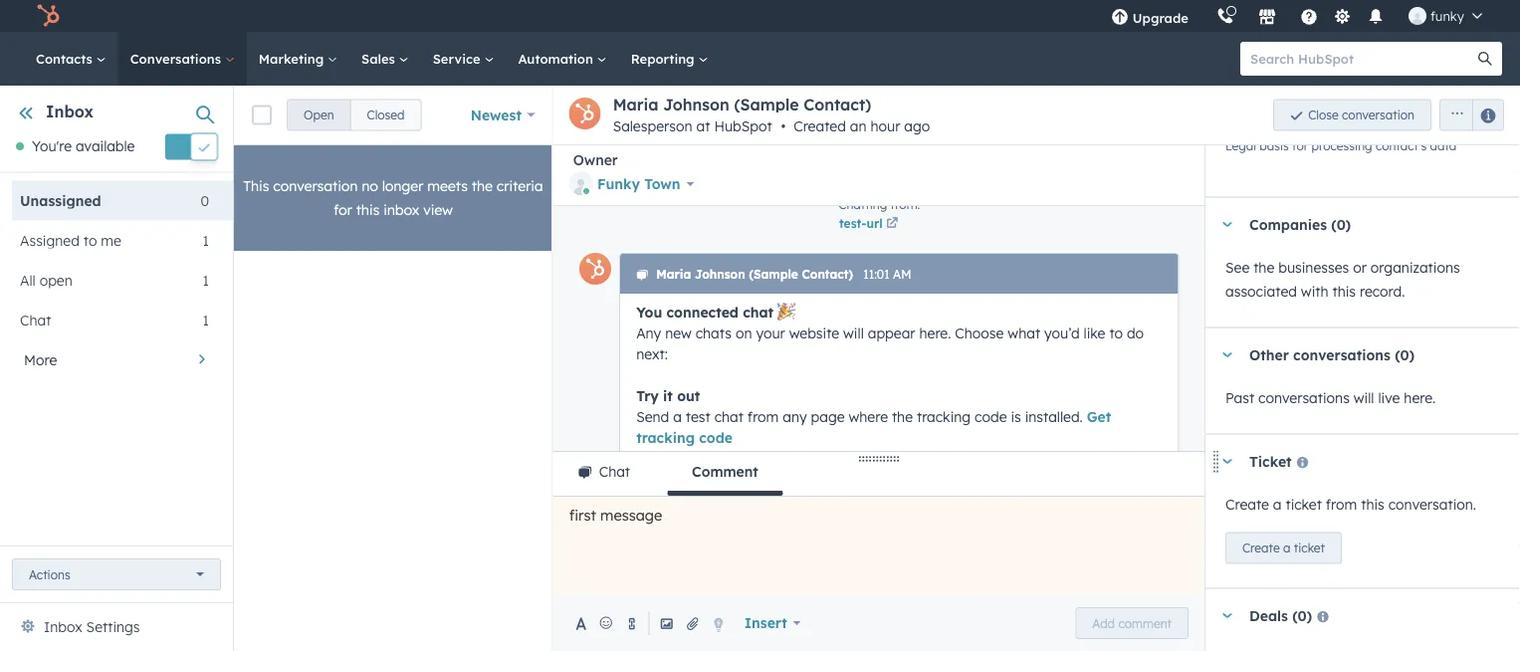 Task type: vqa. For each thing, say whether or not it's contained in the screenshot.
edit popup button
no



Task type: describe. For each thing, give the bounding box(es) containing it.
all
[[20, 271, 36, 289]]

me
[[101, 231, 121, 249]]

conversation for close
[[1343, 108, 1415, 123]]

you
[[636, 303, 662, 320]]

this inside this conversation no longer meets the criteria for this inbox view
[[356, 201, 380, 219]]

deals (0)
[[1250, 607, 1313, 625]]

1 for open
[[203, 271, 209, 289]]

a inside the try it out send a test chat from any page where the tracking code is installed.
[[673, 407, 682, 425]]

maria for maria johnson (sample contact) salesperson at hubspot • created an hour ago
[[613, 95, 659, 115]]

assigned
[[20, 231, 80, 249]]

an
[[850, 118, 867, 135]]

1 horizontal spatial here.
[[1405, 389, 1437, 406]]

🎉
[[777, 303, 791, 320]]

inbox
[[384, 201, 420, 219]]

hubspot
[[715, 118, 773, 135]]

get tracking code link
[[636, 407, 1111, 446]]

test-
[[839, 215, 866, 230]]

get
[[1087, 407, 1111, 425]]

chatting
[[838, 197, 887, 212]]

deals
[[1250, 607, 1289, 625]]

settings link
[[1331, 5, 1355, 26]]

funky
[[598, 175, 640, 193]]

create for create a ticket
[[1243, 541, 1281, 556]]

new
[[665, 324, 692, 341]]

0 vertical spatial for
[[1293, 138, 1309, 153]]

contact) for maria johnson (sample contact) salesperson at hubspot • created an hour ago
[[804, 95, 872, 115]]

comment
[[1119, 616, 1172, 631]]

close
[[1309, 108, 1339, 123]]

assigned to me
[[20, 231, 121, 249]]

this conversation no longer meets the criteria for this inbox view
[[243, 177, 543, 219]]

hour
[[871, 118, 901, 135]]

at
[[697, 118, 711, 135]]

test-url
[[839, 215, 883, 230]]

salesperson
[[613, 118, 693, 135]]

2 link opens in a new window image from the top
[[886, 218, 898, 230]]

chat for 🎉
[[743, 303, 774, 320]]

all open
[[20, 271, 72, 289]]

code inside get tracking code
[[699, 428, 733, 446]]

1 horizontal spatial from
[[1327, 495, 1358, 513]]

funky town
[[598, 175, 681, 193]]

any
[[636, 324, 661, 341]]

2 group from the left
[[1432, 99, 1505, 131]]

legal
[[1226, 138, 1257, 153]]

processing
[[1312, 138, 1373, 153]]

hubspot link
[[24, 4, 75, 28]]

the inside see the businesses or organizations associated with this record.
[[1254, 258, 1275, 276]]

see
[[1226, 258, 1250, 276]]

caret image for other conversations (0) dropdown button
[[1222, 352, 1234, 357]]

0
[[201, 192, 209, 209]]

tracking inside get tracking code
[[636, 428, 695, 446]]

chat inside button
[[599, 463, 631, 481]]

upgrade image
[[1111, 9, 1129, 27]]

unassigned
[[20, 192, 101, 209]]

try
[[636, 386, 659, 404]]

criteria
[[497, 177, 543, 195]]

installed.
[[1025, 407, 1083, 425]]

caret image for ticket dropdown button at right
[[1222, 459, 1234, 464]]

data
[[1431, 138, 1457, 153]]

am
[[893, 266, 911, 281]]

messaging
[[760, 491, 832, 508]]

record.
[[1361, 282, 1406, 300]]

past
[[1226, 389, 1255, 406]]

for inside this conversation no longer meets the criteria for this inbox view
[[334, 201, 352, 219]]

contacts
[[36, 50, 96, 67]]

legal basis for processing contact's data
[[1226, 138, 1457, 153]]

add comment button
[[1076, 608, 1189, 639]]

will inside you connected chat 🎉 any new chats on your website will appear here. choose what you'd like to do next:
[[843, 324, 864, 341]]

ticket for create a ticket
[[1295, 541, 1326, 556]]

you're available
[[32, 138, 135, 155]]

set up chat behaviour based on your team's availability.
[[636, 617, 1009, 634]]

deals (0) button
[[1206, 589, 1501, 643]]

maria johnson (sample contact) main content
[[234, 0, 1521, 651]]

reporting
[[631, 50, 699, 67]]

tracking inside the try it out send a test chat from any page where the tracking code is installed.
[[917, 407, 971, 425]]

maria johnson (sample contact) 11:01 am
[[656, 266, 911, 281]]

(0) for deals (0)
[[1293, 607, 1313, 625]]

appear
[[868, 324, 915, 341]]

2 horizontal spatial your
[[850, 617, 879, 634]]

from:
[[891, 197, 920, 212]]

settings
[[86, 619, 140, 636]]

other conversations (0) button
[[1206, 328, 1501, 382]]

like
[[1084, 324, 1106, 341]]

the inside this conversation no longer meets the criteria for this inbox view
[[472, 177, 493, 195]]

Closed button
[[350, 99, 422, 131]]

automation.
[[865, 491, 945, 508]]

you're available image
[[16, 143, 24, 151]]

and
[[836, 491, 861, 508]]

create for create a ticket from this conversation.
[[1226, 495, 1270, 513]]

add comment group
[[1076, 608, 1189, 639]]

search image
[[1479, 52, 1493, 66]]

set
[[636, 617, 658, 634]]

from inside the try it out send a test chat from any page where the tracking code is installed.
[[747, 407, 779, 425]]

the inside the try it out send a test chat from any page where the tracking code is installed.
[[892, 407, 913, 425]]

test-url link
[[838, 213, 920, 233]]

create a ticket button
[[1226, 532, 1343, 564]]

maria for maria johnson (sample contact) 11:01 am
[[656, 266, 691, 281]]

actions button
[[12, 559, 221, 591]]

group containing open
[[287, 99, 422, 131]]

do
[[1127, 324, 1144, 341]]

conversations for (0)
[[1294, 346, 1391, 364]]

reporting link
[[619, 32, 721, 86]]

help image
[[1301, 9, 1319, 27]]

inbox settings link
[[44, 616, 140, 639]]



Task type: locate. For each thing, give the bounding box(es) containing it.
0 horizontal spatial on
[[735, 324, 752, 341]]

conversation inside this conversation no longer meets the criteria for this inbox view
[[273, 177, 358, 195]]

1 horizontal spatial to
[[1109, 324, 1123, 341]]

the right where
[[892, 407, 913, 425]]

0 horizontal spatial for
[[334, 201, 352, 219]]

maria johnson (sample contact) salesperson at hubspot • created an hour ago
[[613, 95, 931, 135]]

0 vertical spatial inbox
[[46, 102, 94, 122]]

1 vertical spatial to
[[1109, 324, 1123, 341]]

1 vertical spatial maria
[[656, 266, 691, 281]]

you'd
[[1044, 324, 1080, 341]]

0 horizontal spatial from
[[747, 407, 779, 425]]

code left is
[[975, 407, 1007, 425]]

page
[[811, 407, 845, 425]]

1 horizontal spatial will
[[1354, 389, 1375, 406]]

hubspot image
[[36, 4, 60, 28]]

1 horizontal spatial group
[[1432, 99, 1505, 131]]

group
[[287, 99, 422, 131], [1432, 99, 1505, 131]]

chat right test in the left bottom of the page
[[714, 407, 743, 425]]

code down test in the left bottom of the page
[[699, 428, 733, 446]]

on right based
[[829, 617, 846, 634]]

chat down "comment"
[[727, 491, 756, 508]]

maria up you
[[656, 266, 691, 281]]

inbox left 'settings'
[[44, 619, 82, 636]]

1 vertical spatial create
[[1243, 541, 1281, 556]]

contact's
[[1376, 138, 1428, 153]]

close conversation button
[[1274, 99, 1432, 131]]

for
[[1293, 138, 1309, 153], [334, 201, 352, 219]]

marketplaces image
[[1259, 9, 1277, 27]]

availability.
[[931, 617, 1005, 634]]

0 vertical spatial here.
[[919, 324, 951, 341]]

1 vertical spatial for
[[334, 201, 352, 219]]

group down sales on the top of page
[[287, 99, 422, 131]]

menu containing funky
[[1097, 0, 1497, 32]]

2 vertical spatial your
[[850, 617, 879, 634]]

contact) left 11:01
[[802, 266, 853, 281]]

ticket for create a ticket from this conversation.
[[1286, 495, 1323, 513]]

0 horizontal spatial to
[[83, 231, 97, 249]]

chat up more
[[20, 311, 51, 329]]

for right basis
[[1293, 138, 1309, 153]]

a for create a ticket
[[1284, 541, 1291, 556]]

•
[[781, 118, 786, 135]]

this down ticket dropdown button at right
[[1362, 495, 1385, 513]]

1 horizontal spatial your
[[756, 324, 785, 341]]

1 vertical spatial johnson
[[695, 266, 745, 281]]

0 horizontal spatial your
[[694, 491, 723, 508]]

1 vertical spatial contact)
[[802, 266, 853, 281]]

0 vertical spatial on
[[735, 324, 752, 341]]

conversations up past conversations will live here.
[[1294, 346, 1391, 364]]

actions
[[29, 567, 70, 582]]

to left do
[[1109, 324, 1123, 341]]

first
[[569, 506, 597, 524]]

ticket down create a ticket from this conversation. at the bottom
[[1295, 541, 1326, 556]]

this down or
[[1333, 282, 1357, 300]]

on inside you connected chat 🎉 any new chats on your website will appear here. choose what you'd like to do next:
[[735, 324, 752, 341]]

johnson for maria johnson (sample contact) salesperson at hubspot • created an hour ago
[[664, 95, 730, 115]]

your down 🎉
[[756, 324, 785, 341]]

inbox for inbox
[[46, 102, 94, 122]]

marketing
[[259, 50, 328, 67]]

caret image for companies (0) dropdown button
[[1222, 222, 1234, 227]]

insert
[[745, 615, 788, 632]]

conversations
[[1294, 346, 1391, 364], [1259, 389, 1350, 406]]

Open button
[[287, 99, 351, 131]]

1 horizontal spatial on
[[829, 617, 846, 634]]

(sample up 🎉
[[749, 266, 798, 281]]

it
[[663, 386, 673, 404]]

1 vertical spatial will
[[1354, 389, 1375, 406]]

your down "comment"
[[694, 491, 723, 508]]

choose
[[955, 324, 1004, 341]]

3 caret image from the top
[[1222, 459, 1234, 464]]

0 horizontal spatial conversation
[[273, 177, 358, 195]]

1 vertical spatial here.
[[1405, 389, 1437, 406]]

calling icon image
[[1217, 8, 1235, 26]]

1 horizontal spatial a
[[1274, 495, 1282, 513]]

1 group from the left
[[287, 99, 422, 131]]

chat
[[20, 311, 51, 329], [599, 463, 631, 481]]

will
[[843, 324, 864, 341], [1354, 389, 1375, 406]]

tracking down send
[[636, 428, 695, 446]]

funky town button
[[569, 169, 694, 199]]

service link
[[421, 32, 506, 86]]

companies (0) button
[[1206, 197, 1501, 251]]

0 horizontal spatial (0)
[[1293, 607, 1313, 625]]

2 caret image from the top
[[1222, 352, 1234, 357]]

1 vertical spatial from
[[1327, 495, 1358, 513]]

1 vertical spatial 1
[[203, 271, 209, 289]]

0 vertical spatial (0)
[[1332, 216, 1352, 233]]

ticket inside button
[[1295, 541, 1326, 556]]

0 horizontal spatial tracking
[[636, 428, 695, 446]]

sales link
[[350, 32, 421, 86]]

test
[[686, 407, 710, 425]]

group up data
[[1432, 99, 1505, 131]]

inbox
[[46, 102, 94, 122], [44, 619, 82, 636]]

johnson for maria johnson (sample contact) 11:01 am
[[695, 266, 745, 281]]

or
[[1354, 258, 1367, 276]]

0 horizontal spatial this
[[356, 201, 380, 219]]

2 vertical spatial (0)
[[1293, 607, 1313, 625]]

conversations link
[[118, 32, 247, 86]]

chat button
[[553, 452, 655, 496]]

0 horizontal spatial the
[[472, 177, 493, 195]]

0 vertical spatial code
[[975, 407, 1007, 425]]

0 horizontal spatial will
[[843, 324, 864, 341]]

0 vertical spatial chat
[[20, 311, 51, 329]]

a up 'deals (0)'
[[1284, 541, 1291, 556]]

based
[[785, 617, 826, 634]]

1 vertical spatial chat
[[599, 463, 631, 481]]

settings image
[[1334, 8, 1352, 26]]

1 vertical spatial (0)
[[1396, 346, 1415, 364]]

1 vertical spatial tracking
[[636, 428, 695, 446]]

1 vertical spatial code
[[699, 428, 733, 446]]

2 vertical spatial the
[[892, 407, 913, 425]]

on right chats at left
[[735, 324, 752, 341]]

ticket
[[1286, 495, 1323, 513], [1295, 541, 1326, 556]]

out
[[677, 386, 700, 404]]

0 vertical spatial johnson
[[664, 95, 730, 115]]

chat left 🎉
[[743, 303, 774, 320]]

1 horizontal spatial conversation
[[1343, 108, 1415, 123]]

0 vertical spatial 1
[[203, 231, 209, 249]]

chat inside you connected chat 🎉 any new chats on your website will appear here. choose what you'd like to do next:
[[743, 303, 774, 320]]

0 horizontal spatial here.
[[919, 324, 951, 341]]

2 vertical spatial a
[[1284, 541, 1291, 556]]

to inside you connected chat 🎉 any new chats on your website will appear here. choose what you'd like to do next:
[[1109, 324, 1123, 341]]

contact) up created
[[804, 95, 872, 115]]

1 horizontal spatial code
[[975, 407, 1007, 425]]

conversation.
[[1389, 495, 1477, 513]]

maria up salesperson
[[613, 95, 659, 115]]

your left the team's
[[850, 617, 879, 634]]

conversations down other conversations (0)
[[1259, 389, 1350, 406]]

chat for behaviour
[[682, 617, 711, 634]]

on
[[735, 324, 752, 341], [829, 617, 846, 634]]

meets
[[428, 177, 468, 195]]

0 vertical spatial to
[[83, 231, 97, 249]]

behaviour
[[715, 617, 781, 634]]

2 horizontal spatial the
[[1254, 258, 1275, 276]]

1 vertical spatial a
[[1274, 495, 1282, 513]]

1 horizontal spatial for
[[1293, 138, 1309, 153]]

will left live
[[1354, 389, 1375, 406]]

contact) inside maria johnson (sample contact) salesperson at hubspot • created an hour ago
[[804, 95, 872, 115]]

2 vertical spatial this
[[1362, 495, 1385, 513]]

here. right live
[[1405, 389, 1437, 406]]

0 vertical spatial from
[[747, 407, 779, 425]]

here. inside you connected chat 🎉 any new chats on your website will appear here. choose what you'd like to do next:
[[919, 324, 951, 341]]

1 vertical spatial the
[[1254, 258, 1275, 276]]

inbox up you're available
[[46, 102, 94, 122]]

marketplaces button
[[1247, 0, 1289, 32]]

1 for to
[[203, 231, 209, 249]]

see the businesses or organizations associated with this record.
[[1226, 258, 1461, 300]]

0 vertical spatial maria
[[613, 95, 659, 115]]

code inside the try it out send a test chat from any page where the tracking code is installed.
[[975, 407, 1007, 425]]

1 horizontal spatial this
[[1333, 282, 1357, 300]]

(0) for companies (0)
[[1332, 216, 1352, 233]]

0 vertical spatial conversation
[[1343, 108, 1415, 123]]

the up associated
[[1254, 258, 1275, 276]]

chatting from:
[[838, 197, 920, 212]]

manage
[[636, 491, 690, 508]]

0 vertical spatial the
[[472, 177, 493, 195]]

caret image for deals (0) dropdown button
[[1222, 613, 1234, 618]]

1 horizontal spatial (0)
[[1332, 216, 1352, 233]]

with
[[1302, 282, 1329, 300]]

(sample inside maria johnson (sample contact) salesperson at hubspot • created an hour ago
[[735, 95, 799, 115]]

1 vertical spatial conversations
[[1259, 389, 1350, 406]]

0 vertical spatial your
[[756, 324, 785, 341]]

(0) up "businesses"
[[1332, 216, 1352, 233]]

caret image left deals
[[1222, 613, 1234, 618]]

create inside button
[[1243, 541, 1281, 556]]

from down ticket dropdown button at right
[[1327, 495, 1358, 513]]

manage your chat messaging and automation.
[[636, 491, 949, 508]]

(sample up •
[[735, 95, 799, 115]]

1 horizontal spatial the
[[892, 407, 913, 425]]

caret image
[[1222, 222, 1234, 227], [1222, 352, 1234, 357], [1222, 459, 1234, 464], [1222, 613, 1234, 618]]

caret image inside deals (0) dropdown button
[[1222, 613, 1234, 618]]

Search HubSpot search field
[[1241, 42, 1485, 76]]

0 vertical spatial conversations
[[1294, 346, 1391, 364]]

create down ticket
[[1226, 495, 1270, 513]]

for left inbox
[[334, 201, 352, 219]]

0 vertical spatial (sample
[[735, 95, 799, 115]]

0 vertical spatial contact)
[[804, 95, 872, 115]]

to left me
[[83, 231, 97, 249]]

town
[[645, 175, 681, 193]]

0 vertical spatial ticket
[[1286, 495, 1323, 513]]

open
[[304, 108, 334, 123]]

a inside button
[[1284, 541, 1291, 556]]

will left appear
[[843, 324, 864, 341]]

0 vertical spatial a
[[673, 407, 682, 425]]

caret image inside companies (0) dropdown button
[[1222, 222, 1234, 227]]

link opens in a new window image
[[886, 215, 898, 233], [886, 218, 898, 230]]

maria
[[613, 95, 659, 115], [656, 266, 691, 281]]

0 horizontal spatial chat
[[20, 311, 51, 329]]

maria inside maria johnson (sample contact) salesperson at hubspot • created an hour ago
[[613, 95, 659, 115]]

caret image left ticket
[[1222, 459, 1234, 464]]

1 vertical spatial ticket
[[1295, 541, 1326, 556]]

a for create a ticket from this conversation.
[[1274, 495, 1282, 513]]

1 vertical spatial conversation
[[273, 177, 358, 195]]

inbox for inbox settings
[[44, 619, 82, 636]]

this
[[356, 201, 380, 219], [1333, 282, 1357, 300], [1362, 495, 1385, 513]]

conversation up contact's
[[1343, 108, 1415, 123]]

4 caret image from the top
[[1222, 613, 1234, 618]]

help button
[[1293, 0, 1327, 32]]

2 vertical spatial 1
[[203, 311, 209, 329]]

this
[[243, 177, 269, 195]]

(0) up live
[[1396, 346, 1415, 364]]

chat inside the try it out send a test chat from any page where the tracking code is installed.
[[714, 407, 743, 425]]

2 horizontal spatial this
[[1362, 495, 1385, 513]]

newest
[[471, 106, 522, 124]]

2 1 from the top
[[203, 271, 209, 289]]

0 horizontal spatial group
[[287, 99, 422, 131]]

contact)
[[804, 95, 872, 115], [802, 266, 853, 281]]

is
[[1011, 407, 1021, 425]]

(sample for maria johnson (sample contact) 11:01 am
[[749, 266, 798, 281]]

2 horizontal spatial (0)
[[1396, 346, 1415, 364]]

here. right appear
[[919, 324, 951, 341]]

chat
[[743, 303, 774, 320], [714, 407, 743, 425], [727, 491, 756, 508], [682, 617, 711, 634]]

chat up first message
[[599, 463, 631, 481]]

message
[[601, 506, 663, 524]]

1 1 from the top
[[203, 231, 209, 249]]

automation
[[518, 50, 597, 67]]

conversation left the no
[[273, 177, 358, 195]]

closed
[[367, 108, 405, 123]]

comment button
[[667, 452, 784, 496]]

1 vertical spatial (sample
[[749, 266, 798, 281]]

ticket up create a ticket button
[[1286, 495, 1323, 513]]

conversations inside dropdown button
[[1294, 346, 1391, 364]]

organizations
[[1371, 258, 1461, 276]]

other conversations (0)
[[1250, 346, 1415, 364]]

first message
[[569, 506, 663, 524]]

chats
[[695, 324, 732, 341]]

1 horizontal spatial chat
[[599, 463, 631, 481]]

this down the no
[[356, 201, 380, 219]]

notifications image
[[1367, 9, 1385, 27]]

a down ticket
[[1274, 495, 1282, 513]]

chat right up
[[682, 617, 711, 634]]

funky button
[[1397, 0, 1495, 32]]

a
[[673, 407, 682, 425], [1274, 495, 1282, 513], [1284, 541, 1291, 556]]

caret image inside other conversations (0) dropdown button
[[1222, 352, 1234, 357]]

0 vertical spatial tracking
[[917, 407, 971, 425]]

0 horizontal spatial a
[[673, 407, 682, 425]]

your inside you connected chat 🎉 any new chats on your website will appear here. choose what you'd like to do next:
[[756, 324, 785, 341]]

ago
[[905, 118, 931, 135]]

funky town image
[[1409, 7, 1427, 25]]

conversations for will
[[1259, 389, 1350, 406]]

calling icon button
[[1209, 3, 1243, 29]]

associated
[[1226, 282, 1298, 300]]

close conversation
[[1309, 108, 1415, 123]]

create a ticket from this conversation.
[[1226, 495, 1477, 513]]

1 vertical spatial this
[[1333, 282, 1357, 300]]

next:
[[636, 345, 668, 362]]

from
[[747, 407, 779, 425], [1327, 495, 1358, 513]]

to
[[83, 231, 97, 249], [1109, 324, 1123, 341]]

1 vertical spatial your
[[694, 491, 723, 508]]

(0) right deals
[[1293, 607, 1313, 625]]

url
[[866, 215, 883, 230]]

johnson inside maria johnson (sample contact) salesperson at hubspot • created an hour ago
[[664, 95, 730, 115]]

0 vertical spatial will
[[843, 324, 864, 341]]

create a ticket
[[1243, 541, 1326, 556]]

past conversations will live here.
[[1226, 389, 1437, 406]]

live
[[1379, 389, 1401, 406]]

add comment
[[1093, 616, 1172, 631]]

caret image inside ticket dropdown button
[[1222, 459, 1234, 464]]

businesses
[[1279, 258, 1350, 276]]

caret image left other
[[1222, 352, 1234, 357]]

0 vertical spatial this
[[356, 201, 380, 219]]

open
[[39, 271, 72, 289]]

1 vertical spatial inbox
[[44, 619, 82, 636]]

longer
[[382, 177, 424, 195]]

notifications button
[[1359, 0, 1393, 32]]

service
[[433, 50, 484, 67]]

conversation inside button
[[1343, 108, 1415, 123]]

1 vertical spatial on
[[829, 617, 846, 634]]

menu
[[1097, 0, 1497, 32]]

create up deals
[[1243, 541, 1281, 556]]

johnson up 'at'
[[664, 95, 730, 115]]

caret image up see
[[1222, 222, 1234, 227]]

tracking left is
[[917, 407, 971, 425]]

the right 'meets'
[[472, 177, 493, 195]]

11:01
[[863, 266, 890, 281]]

website
[[789, 324, 839, 341]]

3 1 from the top
[[203, 311, 209, 329]]

1 caret image from the top
[[1222, 222, 1234, 227]]

available
[[76, 138, 135, 155]]

0 vertical spatial create
[[1226, 495, 1270, 513]]

2 horizontal spatial a
[[1284, 541, 1291, 556]]

chat for messaging
[[727, 491, 756, 508]]

from left any
[[747, 407, 779, 425]]

1 horizontal spatial tracking
[[917, 407, 971, 425]]

conversation for this
[[273, 177, 358, 195]]

this inside see the businesses or organizations associated with this record.
[[1333, 282, 1357, 300]]

contact) for maria johnson (sample contact) 11:01 am
[[802, 266, 853, 281]]

a left test in the left bottom of the page
[[673, 407, 682, 425]]

(sample for maria johnson (sample contact) salesperson at hubspot • created an hour ago
[[735, 95, 799, 115]]

johnson up the "connected" on the left top of page
[[695, 266, 745, 281]]

0 horizontal spatial code
[[699, 428, 733, 446]]

1 link opens in a new window image from the top
[[886, 215, 898, 233]]



